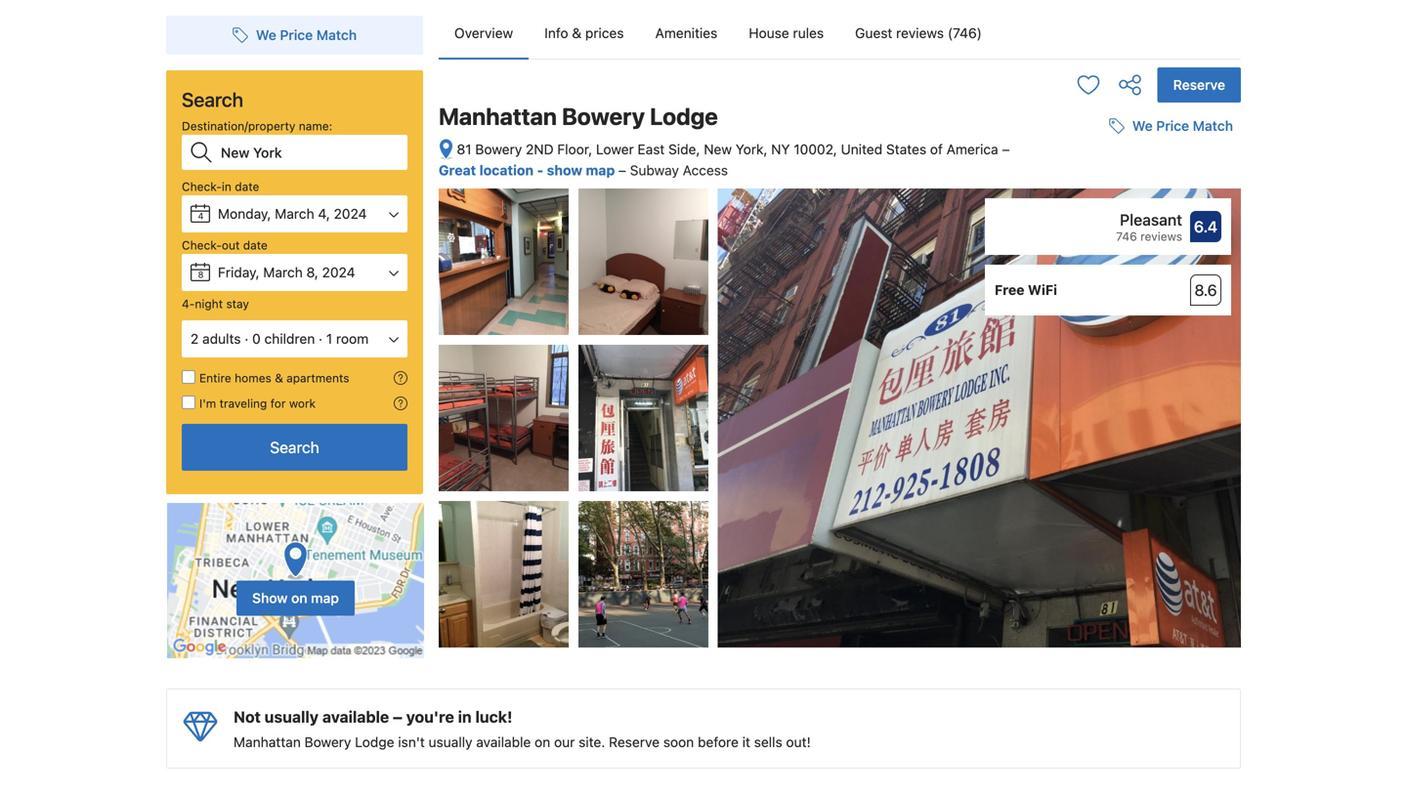 Task type: locate. For each thing, give the bounding box(es) containing it.
1 check- from the top
[[182, 180, 222, 194]]

0 vertical spatial match
[[317, 27, 357, 43]]

8.6
[[1195, 281, 1218, 300]]

reviews
[[897, 25, 944, 41], [1141, 230, 1183, 244]]

date
[[235, 180, 259, 194], [243, 239, 268, 252]]

map right show
[[311, 591, 339, 607]]

– up "isn't"
[[393, 708, 403, 727]]

reserve button
[[1158, 67, 1242, 103]]

0 vertical spatial date
[[235, 180, 259, 194]]

0 vertical spatial &
[[572, 25, 582, 41]]

east
[[638, 141, 665, 157]]

0 vertical spatial usually
[[265, 708, 319, 727]]

bowery inside 81 bowery 2nd floor, lower east side, new york, ny 10002, united states of america – great location - show map – subway access
[[476, 141, 522, 157]]

out!
[[786, 735, 811, 751]]

0 vertical spatial map
[[586, 163, 615, 179]]

we up pleasant
[[1133, 118, 1153, 134]]

overview link
[[439, 8, 529, 59]]

·
[[245, 331, 249, 347], [319, 331, 323, 347]]

we
[[256, 27, 276, 43], [1133, 118, 1153, 134]]

bowery up 'lower'
[[562, 103, 645, 130]]

check- down 4
[[182, 239, 222, 252]]

bowery up the location
[[476, 141, 522, 157]]

room
[[336, 331, 369, 347]]

search inside search "button"
[[270, 438, 319, 457]]

1 horizontal spatial reserve
[[1174, 77, 1226, 93]]

2024 right the 8,
[[322, 264, 355, 281]]

1 horizontal spatial &
[[572, 25, 582, 41]]

price up name:
[[280, 27, 313, 43]]

bowery left "isn't"
[[305, 735, 351, 751]]

– down 'lower'
[[619, 163, 627, 179]]

date for check-out date
[[243, 239, 268, 252]]

1 horizontal spatial manhattan
[[439, 103, 557, 130]]

we price match button up name:
[[225, 18, 365, 53]]

search down work on the left
[[270, 438, 319, 457]]

0 horizontal spatial we price match
[[256, 27, 357, 43]]

manhattan inside not usually available – you're in luck! manhattan bowery lodge isn't usually available on our site. reserve soon before it sells out!
[[234, 735, 301, 751]]

manhattan down not
[[234, 735, 301, 751]]

on inside not usually available – you're in luck! manhattan bowery lodge isn't usually available on our site. reserve soon before it sells out!
[[535, 735, 551, 751]]

1 vertical spatial search
[[270, 438, 319, 457]]

available left you're
[[322, 708, 389, 727]]

usually down you're
[[429, 735, 473, 751]]

show on map button
[[166, 503, 425, 660], [237, 581, 355, 616]]

0 vertical spatial available
[[322, 708, 389, 727]]

1 horizontal spatial in
[[458, 708, 472, 727]]

click to open map view image
[[439, 139, 454, 161]]

march left 4,
[[275, 206, 314, 222]]

1 vertical spatial reviews
[[1141, 230, 1183, 244]]

0 horizontal spatial –
[[393, 708, 403, 727]]

0 horizontal spatial we price match button
[[225, 18, 365, 53]]

1 vertical spatial we price match
[[1133, 118, 1234, 134]]

2024 right 4,
[[334, 206, 367, 222]]

house rules
[[749, 25, 824, 41]]

1 horizontal spatial price
[[1157, 118, 1190, 134]]

out
[[222, 239, 240, 252]]

– right america
[[1002, 141, 1010, 157]]

info & prices
[[545, 25, 624, 41]]

1 horizontal spatial ·
[[319, 331, 323, 347]]

4-
[[182, 297, 195, 311]]

we price match inside search section
[[256, 27, 357, 43]]

1 horizontal spatial available
[[476, 735, 531, 751]]

amenities
[[656, 25, 718, 41]]

destination/property
[[182, 119, 296, 133]]

price
[[280, 27, 313, 43], [1157, 118, 1190, 134]]

adults
[[202, 331, 241, 347]]

price down reserve button
[[1157, 118, 1190, 134]]

2 horizontal spatial bowery
[[562, 103, 645, 130]]

united
[[841, 141, 883, 157]]

1 vertical spatial we
[[1133, 118, 1153, 134]]

1 · from the left
[[245, 331, 249, 347]]

entire
[[199, 372, 231, 385]]

1 horizontal spatial lodge
[[650, 103, 718, 130]]

manhattan up the 81
[[439, 103, 557, 130]]

0 vertical spatial reviews
[[897, 25, 944, 41]]

in inside not usually available – you're in luck! manhattan bowery lodge isn't usually available on our site. reserve soon before it sells out!
[[458, 708, 472, 727]]

new
[[704, 141, 732, 157]]

1 horizontal spatial reviews
[[1141, 230, 1183, 244]]

bowery for 81
[[476, 141, 522, 157]]

0 vertical spatial we price match
[[256, 27, 357, 43]]

on right show
[[291, 591, 308, 607]]

0 horizontal spatial reserve
[[609, 735, 660, 751]]

1 horizontal spatial match
[[1193, 118, 1234, 134]]

reviews left (746)
[[897, 25, 944, 41]]

lodge left "isn't"
[[355, 735, 394, 751]]

map down 'lower'
[[586, 163, 615, 179]]

1 vertical spatial on
[[535, 735, 551, 751]]

lower
[[596, 141, 634, 157]]

0 horizontal spatial price
[[280, 27, 313, 43]]

search button
[[182, 424, 408, 471]]

0 horizontal spatial &
[[275, 372, 283, 385]]

if you select this option, we'll show you popular business travel features like breakfast, wifi and free parking. image
[[394, 397, 408, 411], [394, 397, 408, 411]]

map
[[586, 163, 615, 179], [311, 591, 339, 607]]

0 horizontal spatial lodge
[[355, 735, 394, 751]]

we price match button
[[225, 18, 365, 53], [1102, 109, 1242, 144]]

– inside not usually available – you're in luck! manhattan bowery lodge isn't usually available on our site. reserve soon before it sells out!
[[393, 708, 403, 727]]

2nd
[[526, 141, 554, 157]]

1 vertical spatial price
[[1157, 118, 1190, 134]]

0 vertical spatial reserve
[[1174, 77, 1226, 93]]

0 vertical spatial price
[[280, 27, 313, 43]]

1 horizontal spatial map
[[586, 163, 615, 179]]

1 vertical spatial in
[[458, 708, 472, 727]]

on left our
[[535, 735, 551, 751]]

match down reserve button
[[1193, 118, 1234, 134]]

we price match
[[256, 27, 357, 43], [1133, 118, 1234, 134]]

march left the 8,
[[263, 264, 303, 281]]

2 adults · 0 children · 1 room
[[191, 331, 369, 347]]

rules
[[793, 25, 824, 41]]

· left 0
[[245, 331, 249, 347]]

match inside search section
[[317, 27, 357, 43]]

check-
[[182, 180, 222, 194], [182, 239, 222, 252]]

match up name:
[[317, 27, 357, 43]]

check- up 4
[[182, 180, 222, 194]]

i'm traveling for work
[[199, 397, 316, 411]]

0 horizontal spatial on
[[291, 591, 308, 607]]

date up monday,
[[235, 180, 259, 194]]

0 vertical spatial on
[[291, 591, 308, 607]]

81
[[457, 141, 472, 157]]

2 vertical spatial –
[[393, 708, 403, 727]]

0 horizontal spatial reviews
[[897, 25, 944, 41]]

1 horizontal spatial usually
[[429, 735, 473, 751]]

1 vertical spatial check-
[[182, 239, 222, 252]]

0 horizontal spatial in
[[222, 180, 232, 194]]

1 vertical spatial bowery
[[476, 141, 522, 157]]

1 vertical spatial lodge
[[355, 735, 394, 751]]

we price match button down reserve button
[[1102, 109, 1242, 144]]

we price match down reserve button
[[1133, 118, 1234, 134]]

2 check- from the top
[[182, 239, 222, 252]]

march
[[275, 206, 314, 222], [263, 264, 303, 281]]

york,
[[736, 141, 768, 157]]

0 vertical spatial 2024
[[334, 206, 367, 222]]

0 vertical spatial check-
[[182, 180, 222, 194]]

in
[[222, 180, 232, 194], [458, 708, 472, 727]]

0 horizontal spatial ·
[[245, 331, 249, 347]]

we price match up name:
[[256, 27, 357, 43]]

usually right not
[[265, 708, 319, 727]]

we price match for the top we price match dropdown button
[[256, 27, 357, 43]]

we'll show you stays where you can have the entire place to yourself image
[[394, 372, 408, 385], [394, 372, 408, 385]]

0 vertical spatial bowery
[[562, 103, 645, 130]]

pleasant 746 reviews
[[1117, 211, 1183, 244]]

1 horizontal spatial bowery
[[476, 141, 522, 157]]

date right out
[[243, 239, 268, 252]]

0 horizontal spatial we
[[256, 27, 276, 43]]

1 horizontal spatial we price match
[[1133, 118, 1234, 134]]

0 vertical spatial –
[[1002, 141, 1010, 157]]

1 horizontal spatial we
[[1133, 118, 1153, 134]]

we price match for the bottommost we price match dropdown button
[[1133, 118, 1234, 134]]

& right info
[[572, 25, 582, 41]]

1 vertical spatial march
[[263, 264, 303, 281]]

friday, march 8, 2024
[[218, 264, 355, 281]]

lodge up side,
[[650, 103, 718, 130]]

we up destination/property name:
[[256, 27, 276, 43]]

1 vertical spatial date
[[243, 239, 268, 252]]

1 horizontal spatial search
[[270, 438, 319, 457]]

states
[[887, 141, 927, 157]]

· left 1
[[319, 331, 323, 347]]

reserve
[[1174, 77, 1226, 93], [609, 735, 660, 751]]

free wifi
[[995, 282, 1058, 298]]

amenities link
[[640, 8, 734, 59]]

price inside search section
[[280, 27, 313, 43]]

usually
[[265, 708, 319, 727], [429, 735, 473, 751]]

0 vertical spatial in
[[222, 180, 232, 194]]

of
[[931, 141, 943, 157]]

0 horizontal spatial match
[[317, 27, 357, 43]]

& up for
[[275, 372, 283, 385]]

on
[[291, 591, 308, 607], [535, 735, 551, 751]]

1 horizontal spatial on
[[535, 735, 551, 751]]

1 vertical spatial manhattan
[[234, 735, 301, 751]]

1 horizontal spatial we price match button
[[1102, 109, 1242, 144]]

1 vertical spatial &
[[275, 372, 283, 385]]

1 horizontal spatial –
[[619, 163, 627, 179]]

available down the "luck!"
[[476, 735, 531, 751]]

lodge
[[650, 103, 718, 130], [355, 735, 394, 751]]

side,
[[669, 141, 700, 157]]

0 vertical spatial manhattan
[[439, 103, 557, 130]]

our
[[554, 735, 575, 751]]

0 vertical spatial search
[[182, 88, 243, 111]]

1 vertical spatial map
[[311, 591, 339, 607]]

2024
[[334, 206, 367, 222], [322, 264, 355, 281]]

&
[[572, 25, 582, 41], [275, 372, 283, 385]]

8
[[198, 270, 204, 280]]

0 vertical spatial we
[[256, 27, 276, 43]]

1 vertical spatial reserve
[[609, 735, 660, 751]]

homes
[[235, 372, 272, 385]]

site.
[[579, 735, 605, 751]]

match
[[317, 27, 357, 43], [1193, 118, 1234, 134]]

monday,
[[218, 206, 271, 222]]

0 horizontal spatial manhattan
[[234, 735, 301, 751]]

0 horizontal spatial bowery
[[305, 735, 351, 751]]

1 vertical spatial –
[[619, 163, 627, 179]]

0 vertical spatial march
[[275, 206, 314, 222]]

in inside search section
[[222, 180, 232, 194]]

work
[[289, 397, 316, 411]]

not usually available – you're in luck! manhattan bowery lodge isn't usually available on our site. reserve soon before it sells out!
[[234, 708, 811, 751]]

reviews down pleasant
[[1141, 230, 1183, 244]]

guest reviews (746)
[[856, 25, 982, 41]]

stay
[[226, 297, 249, 311]]

2 vertical spatial bowery
[[305, 735, 351, 751]]

search up destination/property
[[182, 88, 243, 111]]

746
[[1117, 230, 1138, 244]]

in up monday,
[[222, 180, 232, 194]]

0 horizontal spatial usually
[[265, 708, 319, 727]]

1 vertical spatial 2024
[[322, 264, 355, 281]]

0 horizontal spatial map
[[311, 591, 339, 607]]

manhattan bowery lodge
[[439, 103, 718, 130]]

in left the "luck!"
[[458, 708, 472, 727]]

0 horizontal spatial search
[[182, 88, 243, 111]]



Task type: describe. For each thing, give the bounding box(es) containing it.
sells
[[754, 735, 783, 751]]

price for the top we price match dropdown button
[[280, 27, 313, 43]]

subway
[[630, 163, 679, 179]]

1 vertical spatial usually
[[429, 735, 473, 751]]

monday, march 4, 2024
[[218, 206, 367, 222]]

show
[[252, 591, 288, 607]]

2 · from the left
[[319, 331, 323, 347]]

map inside search section
[[311, 591, 339, 607]]

check-in date
[[182, 180, 259, 194]]

friday,
[[218, 264, 260, 281]]

4,
[[318, 206, 330, 222]]

date for check-in date
[[235, 180, 259, 194]]

2024 for monday, march 4, 2024
[[334, 206, 367, 222]]

march for monday,
[[275, 206, 314, 222]]

scored 8.6 element
[[1191, 275, 1222, 306]]

4
[[198, 211, 204, 221]]

bowery for manhattan
[[562, 103, 645, 130]]

it
[[743, 735, 751, 751]]

reserve inside not usually available – you're in luck! manhattan bowery lodge isn't usually available on our site. reserve soon before it sells out!
[[609, 735, 660, 751]]

isn't
[[398, 735, 425, 751]]

check-out date
[[182, 239, 268, 252]]

pleasant
[[1120, 211, 1183, 229]]

free
[[995, 282, 1025, 298]]

house rules link
[[734, 8, 840, 59]]

you're
[[406, 708, 454, 727]]

check- for in
[[182, 180, 222, 194]]

info
[[545, 25, 569, 41]]

show
[[547, 163, 583, 179]]

rated pleasant element
[[995, 208, 1183, 232]]

info & prices link
[[529, 8, 640, 59]]

scored 6.4 element
[[1191, 211, 1222, 243]]

house
[[749, 25, 790, 41]]

location
[[480, 163, 534, 179]]

america
[[947, 141, 999, 157]]

81 bowery 2nd floor, lower east side, new york, ny 10002, united states of america – great location - show map – subway access
[[439, 141, 1010, 179]]

2024 for friday, march 8, 2024
[[322, 264, 355, 281]]

0 vertical spatial lodge
[[650, 103, 718, 130]]

show on map
[[252, 591, 339, 607]]

2 adults · 0 children · 1 room button
[[182, 321, 408, 358]]

name:
[[299, 119, 333, 133]]

1 vertical spatial we price match button
[[1102, 109, 1242, 144]]

night
[[195, 297, 223, 311]]

1 vertical spatial match
[[1193, 118, 1234, 134]]

-
[[537, 163, 544, 179]]

2 horizontal spatial –
[[1002, 141, 1010, 157]]

traveling
[[220, 397, 267, 411]]

0 vertical spatial we price match button
[[225, 18, 365, 53]]

ny
[[772, 141, 790, 157]]

access
[[683, 163, 728, 179]]

10002,
[[794, 141, 838, 157]]

search section
[[158, 0, 431, 660]]

check- for out
[[182, 239, 222, 252]]

entire homes & apartments
[[199, 372, 350, 385]]

apartments
[[287, 372, 350, 385]]

reserve inside button
[[1174, 77, 1226, 93]]

guest
[[856, 25, 893, 41]]

wifi
[[1028, 282, 1058, 298]]

price for the bottommost we price match dropdown button
[[1157, 118, 1190, 134]]

for
[[271, 397, 286, 411]]

1
[[326, 331, 333, 347]]

(746)
[[948, 25, 982, 41]]

luck!
[[476, 708, 513, 727]]

march for friday,
[[263, 264, 303, 281]]

lodge inside not usually available – you're in luck! manhattan bowery lodge isn't usually available on our site. reserve soon before it sells out!
[[355, 735, 394, 751]]

i'm
[[199, 397, 216, 411]]

0
[[252, 331, 261, 347]]

bowery inside not usually available – you're in luck! manhattan bowery lodge isn't usually available on our site. reserve soon before it sells out!
[[305, 735, 351, 751]]

great
[[439, 163, 476, 179]]

guest reviews (746) link
[[840, 8, 998, 59]]

map inside 81 bowery 2nd floor, lower east side, new york, ny 10002, united states of america – great location - show map – subway access
[[586, 163, 615, 179]]

0 horizontal spatial available
[[322, 708, 389, 727]]

children
[[264, 331, 315, 347]]

2
[[191, 331, 199, 347]]

4-night stay
[[182, 297, 249, 311]]

we inside search section
[[256, 27, 276, 43]]

before
[[698, 735, 739, 751]]

prices
[[586, 25, 624, 41]]

& inside search section
[[275, 372, 283, 385]]

soon
[[664, 735, 694, 751]]

floor,
[[558, 141, 593, 157]]

reviews inside pleasant 746 reviews
[[1141, 230, 1183, 244]]

destination/property name:
[[182, 119, 333, 133]]

Where are you going? field
[[213, 135, 408, 170]]

on inside search section
[[291, 591, 308, 607]]

great location - show map button
[[439, 163, 619, 179]]

6.4
[[1195, 218, 1218, 236]]

overview
[[455, 25, 513, 41]]

not
[[234, 708, 261, 727]]

1 vertical spatial available
[[476, 735, 531, 751]]

8,
[[306, 264, 319, 281]]



Task type: vqa. For each thing, say whether or not it's contained in the screenshot.
first CHECK- from the top of the search section
yes



